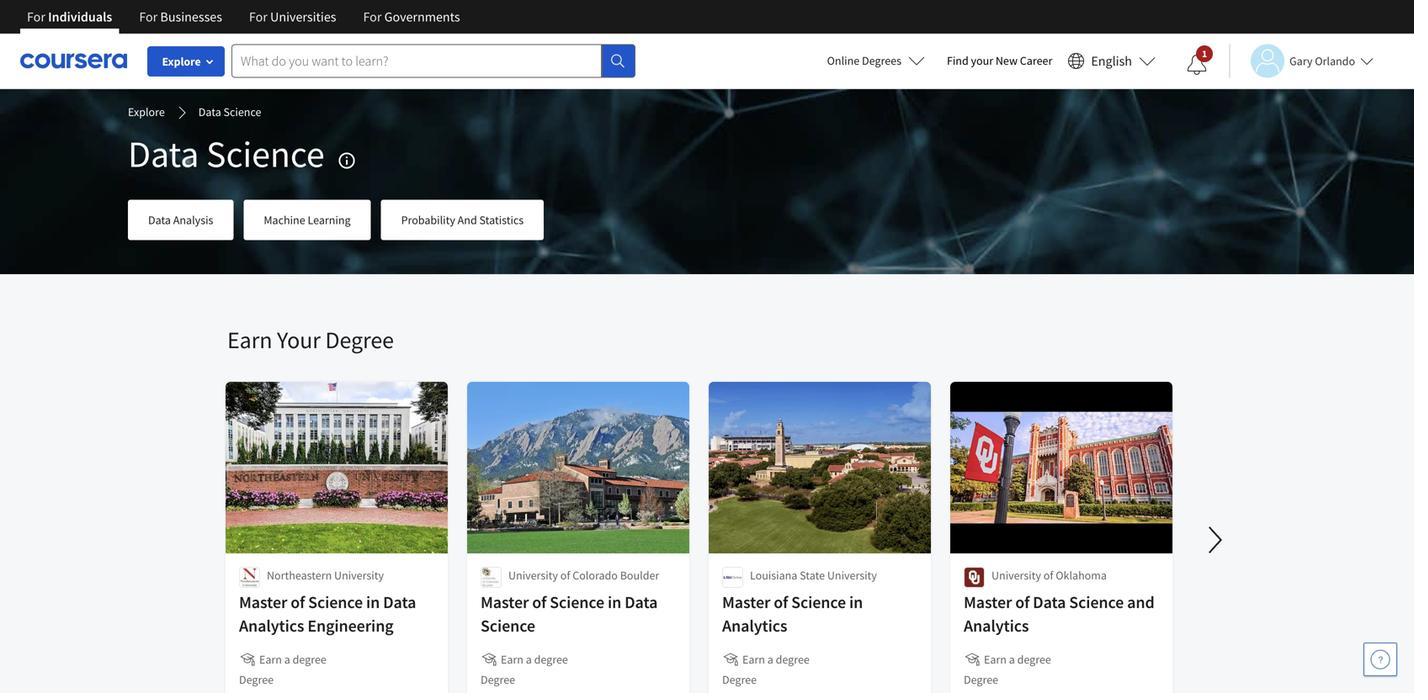 Task type: vqa. For each thing, say whether or not it's contained in the screenshot.
with inside AFTER GRADUATING WITH HER BACHELOR'S IN PSYCHOLOGY, MATTISON HINELINE MOVED TO MÁLAGA, SPAIN, TO TEACH ENGLISH.
no



Task type: locate. For each thing, give the bounding box(es) containing it.
online degrees
[[828, 53, 902, 68]]

1 horizontal spatial and
[[1128, 592, 1155, 613]]

of left colorado
[[561, 568, 570, 584]]

in inside master of science in analytics
[[850, 592, 863, 613]]

3 degree from the left
[[776, 653, 810, 668]]

help center image
[[1371, 650, 1391, 670]]

your
[[277, 325, 321, 355]]

3 in from the left
[[850, 592, 863, 613]]

a down master of science in data analytics engineering
[[284, 653, 290, 668]]

analytics inside master of science in data analytics engineering
[[239, 616, 304, 637]]

master down louisiana state university image
[[723, 592, 771, 613]]

in inside master of science in data science
[[608, 592, 622, 613]]

None search field
[[232, 44, 636, 78]]

explore button
[[147, 46, 225, 77]]

for left individuals
[[27, 8, 45, 25]]

in for master of science in analytics
[[850, 592, 863, 613]]

degree for master of science in data analytics engineering
[[293, 653, 327, 668]]

a for master of science in data analytics engineering
[[284, 653, 290, 668]]

4 degree from the left
[[1018, 653, 1052, 668]]

degree for master of science in data analytics engineering
[[239, 673, 274, 688]]

3 university from the left
[[828, 568, 877, 584]]

degree
[[325, 325, 394, 355], [239, 673, 274, 688], [481, 673, 515, 688], [723, 673, 757, 688], [964, 673, 999, 688]]

for left governments in the left of the page
[[363, 8, 382, 25]]

degree down master of science in analytics
[[776, 653, 810, 668]]

2 horizontal spatial analytics
[[964, 616, 1029, 637]]

university right 'university of colorado boulder' image on the left of page
[[509, 568, 558, 584]]

for
[[27, 8, 45, 25], [139, 8, 158, 25], [249, 8, 268, 25], [363, 8, 382, 25]]

for left 'businesses'
[[139, 8, 158, 25]]

1 horizontal spatial analytics
[[723, 616, 788, 637]]

science down 'louisiana state university'
[[792, 592, 846, 613]]

of for university of colorado boulder
[[561, 568, 570, 584]]

2 a from the left
[[526, 653, 532, 668]]

3 master from the left
[[723, 592, 771, 613]]

4 master from the left
[[964, 592, 1013, 613]]

earn a degree for master of data science and analytics
[[984, 653, 1052, 668]]

data science
[[199, 104, 261, 120], [128, 131, 325, 177]]

a down master of science in data science
[[526, 653, 532, 668]]

degree down "master of data science and analytics"
[[1018, 653, 1052, 668]]

master for master of data science and analytics
[[964, 592, 1013, 613]]

data
[[199, 104, 221, 120], [128, 131, 199, 177], [148, 212, 171, 228], [383, 592, 416, 613], [625, 592, 658, 613], [1033, 592, 1066, 613]]

explore inside popup button
[[162, 54, 201, 69]]

a for master of data science and analytics
[[1009, 653, 1015, 668]]

What do you want to learn? text field
[[232, 44, 602, 78]]

degree down master of science in data analytics engineering
[[293, 653, 327, 668]]

data down university of oklahoma
[[1033, 592, 1066, 613]]

data science up analysis
[[128, 131, 325, 177]]

degree for master of science in data science
[[481, 673, 515, 688]]

degree for master of science in analytics
[[776, 653, 810, 668]]

data science down the explore popup button
[[199, 104, 261, 120]]

earn for master of data science and analytics
[[984, 653, 1007, 668]]

earn a degree down "master of data science and analytics"
[[984, 653, 1052, 668]]

master of data science and analytics
[[964, 592, 1155, 637]]

of down university of oklahoma
[[1016, 592, 1030, 613]]

1 degree from the left
[[293, 653, 327, 668]]

degrees
[[862, 53, 902, 68]]

oklahoma
[[1056, 568, 1107, 584]]

degree for master of science in data science
[[534, 653, 568, 668]]

data analysis link
[[128, 200, 234, 240]]

earn your degree carousel element
[[219, 275, 1415, 694]]

of for master of data science and analytics
[[1016, 592, 1030, 613]]

explore down for businesses in the top left of the page
[[162, 54, 201, 69]]

university of oklahoma image
[[964, 568, 985, 589]]

3 a from the left
[[768, 653, 774, 668]]

master down the university of oklahoma image at bottom
[[964, 592, 1013, 613]]

of inside master of science in data science
[[532, 592, 547, 613]]

1 vertical spatial and
[[1128, 592, 1155, 613]]

university up master of science in data analytics engineering
[[334, 568, 384, 584]]

4 a from the left
[[1009, 653, 1015, 668]]

of inside master of science in analytics
[[774, 592, 788, 613]]

earn a degree for master of science in data analytics engineering
[[259, 653, 327, 668]]

find your new career
[[947, 53, 1053, 68]]

1
[[1202, 47, 1208, 60]]

analytics down louisiana state university image
[[723, 616, 788, 637]]

master down 'university of colorado boulder' image on the left of page
[[481, 592, 529, 613]]

2 for from the left
[[139, 8, 158, 25]]

master of science in analytics
[[723, 592, 863, 637]]

1 horizontal spatial in
[[608, 592, 622, 613]]

of for master of science in analytics
[[774, 592, 788, 613]]

earn left your
[[227, 325, 272, 355]]

earn a degree down master of science in data analytics engineering
[[259, 653, 327, 668]]

1 university from the left
[[334, 568, 384, 584]]

degree for master of science in analytics
[[723, 673, 757, 688]]

science down oklahoma
[[1070, 592, 1124, 613]]

master for master of science in analytics
[[723, 592, 771, 613]]

in up engineering
[[366, 592, 380, 613]]

2 analytics from the left
[[723, 616, 788, 637]]

0 horizontal spatial in
[[366, 592, 380, 613]]

degree down master of science in data science
[[534, 653, 568, 668]]

a down "master of data science and analytics"
[[1009, 653, 1015, 668]]

boulder
[[620, 568, 660, 584]]

data down boulder
[[625, 592, 658, 613]]

northeastern university
[[267, 568, 384, 584]]

engineering
[[308, 616, 394, 637]]

of inside "master of data science and analytics"
[[1016, 592, 1030, 613]]

for universities
[[249, 8, 336, 25]]

science up engineering
[[308, 592, 363, 613]]

in down 'louisiana state university'
[[850, 592, 863, 613]]

3 for from the left
[[249, 8, 268, 25]]

master inside master of science in data analytics engineering
[[239, 592, 287, 613]]

data inside data analysis link
[[148, 212, 171, 228]]

science
[[224, 104, 261, 120], [206, 131, 325, 177], [308, 592, 363, 613], [550, 592, 605, 613], [792, 592, 846, 613], [1070, 592, 1124, 613], [481, 616, 536, 637]]

earn a degree down master of science in data science
[[501, 653, 568, 668]]

1 earn a degree from the left
[[259, 653, 327, 668]]

your
[[971, 53, 994, 68]]

of inside master of science in data analytics engineering
[[291, 592, 305, 613]]

earn for master of science in analytics
[[743, 653, 765, 668]]

in
[[366, 592, 380, 613], [608, 592, 622, 613], [850, 592, 863, 613]]

earn down master of science in analytics
[[743, 653, 765, 668]]

4 earn a degree from the left
[[984, 653, 1052, 668]]

new
[[996, 53, 1018, 68]]

in for master of science in data analytics engineering
[[366, 592, 380, 613]]

science inside "master of data science and analytics"
[[1070, 592, 1124, 613]]

analytics
[[239, 616, 304, 637], [723, 616, 788, 637], [964, 616, 1029, 637]]

of down university of colorado boulder
[[532, 592, 547, 613]]

earn a degree
[[259, 653, 327, 668], [501, 653, 568, 668], [743, 653, 810, 668], [984, 653, 1052, 668]]

master inside "master of data science and analytics"
[[964, 592, 1013, 613]]

of down louisiana
[[774, 592, 788, 613]]

2 degree from the left
[[534, 653, 568, 668]]

of down northeastern
[[291, 592, 305, 613]]

1 master from the left
[[239, 592, 287, 613]]

earn
[[227, 325, 272, 355], [259, 653, 282, 668], [501, 653, 524, 668], [743, 653, 765, 668], [984, 653, 1007, 668]]

in inside master of science in data analytics engineering
[[366, 592, 380, 613]]

orlando
[[1316, 53, 1356, 69]]

data inside "master of data science and analytics"
[[1033, 592, 1066, 613]]

earn down master of science in data science
[[501, 653, 524, 668]]

earn down "master of data science and analytics"
[[984, 653, 1007, 668]]

master inside master of science in data science
[[481, 592, 529, 613]]

university
[[334, 568, 384, 584], [509, 568, 558, 584], [828, 568, 877, 584], [992, 568, 1042, 584]]

explore
[[162, 54, 201, 69], [128, 104, 165, 120]]

probability and statistics link
[[381, 200, 544, 240]]

0 vertical spatial data science
[[199, 104, 261, 120]]

master down the northeastern university image
[[239, 592, 287, 613]]

university right the university of oklahoma image at bottom
[[992, 568, 1042, 584]]

data inside master of science in data analytics engineering
[[383, 592, 416, 613]]

english
[[1092, 53, 1133, 69]]

2 in from the left
[[608, 592, 622, 613]]

3 analytics from the left
[[964, 616, 1029, 637]]

a down master of science in analytics
[[768, 653, 774, 668]]

data analysis
[[148, 212, 213, 228]]

for for businesses
[[139, 8, 158, 25]]

a
[[284, 653, 290, 668], [526, 653, 532, 668], [768, 653, 774, 668], [1009, 653, 1015, 668]]

2 earn a degree from the left
[[501, 653, 568, 668]]

0 horizontal spatial analytics
[[239, 616, 304, 637]]

of
[[561, 568, 570, 584], [1044, 568, 1054, 584], [291, 592, 305, 613], [532, 592, 547, 613], [774, 592, 788, 613], [1016, 592, 1030, 613]]

4 for from the left
[[363, 8, 382, 25]]

probability and statistics
[[401, 212, 524, 228]]

master of science in data analytics engineering
[[239, 592, 416, 637]]

data inside master of science in data science
[[625, 592, 658, 613]]

individuals
[[48, 8, 112, 25]]

colorado
[[573, 568, 618, 584]]

analytics inside "master of data science and analytics"
[[964, 616, 1029, 637]]

louisiana
[[750, 568, 798, 584]]

1 for from the left
[[27, 8, 45, 25]]

explore down the explore popup button
[[128, 104, 165, 120]]

0 vertical spatial explore
[[162, 54, 201, 69]]

and
[[458, 212, 477, 228], [1128, 592, 1155, 613]]

for businesses
[[139, 8, 222, 25]]

earn a degree down master of science in analytics
[[743, 653, 810, 668]]

master
[[239, 592, 287, 613], [481, 592, 529, 613], [723, 592, 771, 613], [964, 592, 1013, 613]]

universities
[[270, 8, 336, 25]]

3 earn a degree from the left
[[743, 653, 810, 668]]

master inside master of science in analytics
[[723, 592, 771, 613]]

1 vertical spatial explore
[[128, 104, 165, 120]]

for left universities
[[249, 8, 268, 25]]

governments
[[385, 8, 460, 25]]

of left oklahoma
[[1044, 568, 1054, 584]]

data up engineering
[[383, 592, 416, 613]]

2 master from the left
[[481, 592, 529, 613]]

probability
[[401, 212, 455, 228]]

degree
[[293, 653, 327, 668], [534, 653, 568, 668], [776, 653, 810, 668], [1018, 653, 1052, 668]]

find
[[947, 53, 969, 68]]

2 horizontal spatial in
[[850, 592, 863, 613]]

0 vertical spatial and
[[458, 212, 477, 228]]

1 in from the left
[[366, 592, 380, 613]]

analytics down the northeastern university image
[[239, 616, 304, 637]]

analytics down the university of oklahoma image at bottom
[[964, 616, 1029, 637]]

a for master of science in analytics
[[768, 653, 774, 668]]

in down colorado
[[608, 592, 622, 613]]

earn for master of science in data analytics engineering
[[259, 653, 282, 668]]

machine learning link
[[244, 200, 371, 240]]

find your new career link
[[939, 51, 1061, 72]]

1 analytics from the left
[[239, 616, 304, 637]]

data left analysis
[[148, 212, 171, 228]]

1 a from the left
[[284, 653, 290, 668]]

0 horizontal spatial and
[[458, 212, 477, 228]]

earn down master of science in data analytics engineering
[[259, 653, 282, 668]]

university right state
[[828, 568, 877, 584]]



Task type: describe. For each thing, give the bounding box(es) containing it.
for for individuals
[[27, 8, 45, 25]]

1 button
[[1174, 45, 1221, 85]]

earn for master of science in data science
[[501, 653, 524, 668]]

for for governments
[[363, 8, 382, 25]]

2 university from the left
[[509, 568, 558, 584]]

machine
[[264, 212, 305, 228]]

career
[[1020, 53, 1053, 68]]

earn your degree
[[227, 325, 394, 355]]

degree for master of data science and analytics
[[1018, 653, 1052, 668]]

northeastern
[[267, 568, 332, 584]]

university of colorado boulder image
[[481, 568, 502, 589]]

for governments
[[363, 8, 460, 25]]

gary orlando button
[[1230, 44, 1374, 78]]

analytics for master of data science and analytics
[[964, 616, 1029, 637]]

a for master of science in data science
[[526, 653, 532, 668]]

northeastern university image
[[239, 568, 260, 589]]

english button
[[1061, 34, 1163, 88]]

4 university from the left
[[992, 568, 1042, 584]]

state
[[800, 568, 825, 584]]

analytics for master of science in data analytics engineering
[[239, 616, 304, 637]]

university of oklahoma
[[992, 568, 1107, 584]]

degree for master of data science and analytics
[[964, 673, 999, 688]]

science inside master of science in data analytics engineering
[[308, 592, 363, 613]]

analytics inside master of science in analytics
[[723, 616, 788, 637]]

of for master of science in data analytics engineering
[[291, 592, 305, 613]]

science down 'university of colorado boulder' image on the left of page
[[481, 616, 536, 637]]

businesses
[[160, 8, 222, 25]]

science down university of colorado boulder
[[550, 592, 605, 613]]

analysis
[[173, 212, 213, 228]]

for individuals
[[27, 8, 112, 25]]

1 vertical spatial data science
[[128, 131, 325, 177]]

outlined info action image
[[337, 151, 357, 170]]

science inside master of science in analytics
[[792, 592, 846, 613]]

science up machine
[[206, 131, 325, 177]]

and inside "master of data science and analytics"
[[1128, 592, 1155, 613]]

data down the explore popup button
[[199, 104, 221, 120]]

data down explore link
[[128, 131, 199, 177]]

earn a degree for master of science in analytics
[[743, 653, 810, 668]]

gary orlando
[[1290, 53, 1356, 69]]

gary
[[1290, 53, 1313, 69]]

science down the explore popup button
[[224, 104, 261, 120]]

learning
[[308, 212, 351, 228]]

master of science in data science
[[481, 592, 658, 637]]

university of colorado boulder
[[509, 568, 660, 584]]

show notifications image
[[1187, 55, 1208, 75]]

in for master of science in data science
[[608, 592, 622, 613]]

explore link
[[128, 104, 165, 122]]

earn a degree for master of science in data science
[[501, 653, 568, 668]]

master for master of science in data analytics engineering
[[239, 592, 287, 613]]

of for master of science in data science
[[532, 592, 547, 613]]

online degrees button
[[814, 42, 939, 79]]

of for university of oklahoma
[[1044, 568, 1054, 584]]

coursera image
[[20, 47, 127, 74]]

for for universities
[[249, 8, 268, 25]]

louisiana state university image
[[723, 568, 744, 589]]

next slide image
[[1196, 520, 1236, 561]]

louisiana state university
[[750, 568, 877, 584]]

banner navigation
[[13, 0, 474, 34]]

master for master of science in data science
[[481, 592, 529, 613]]

statistics
[[480, 212, 524, 228]]

online
[[828, 53, 860, 68]]

machine learning
[[264, 212, 351, 228]]



